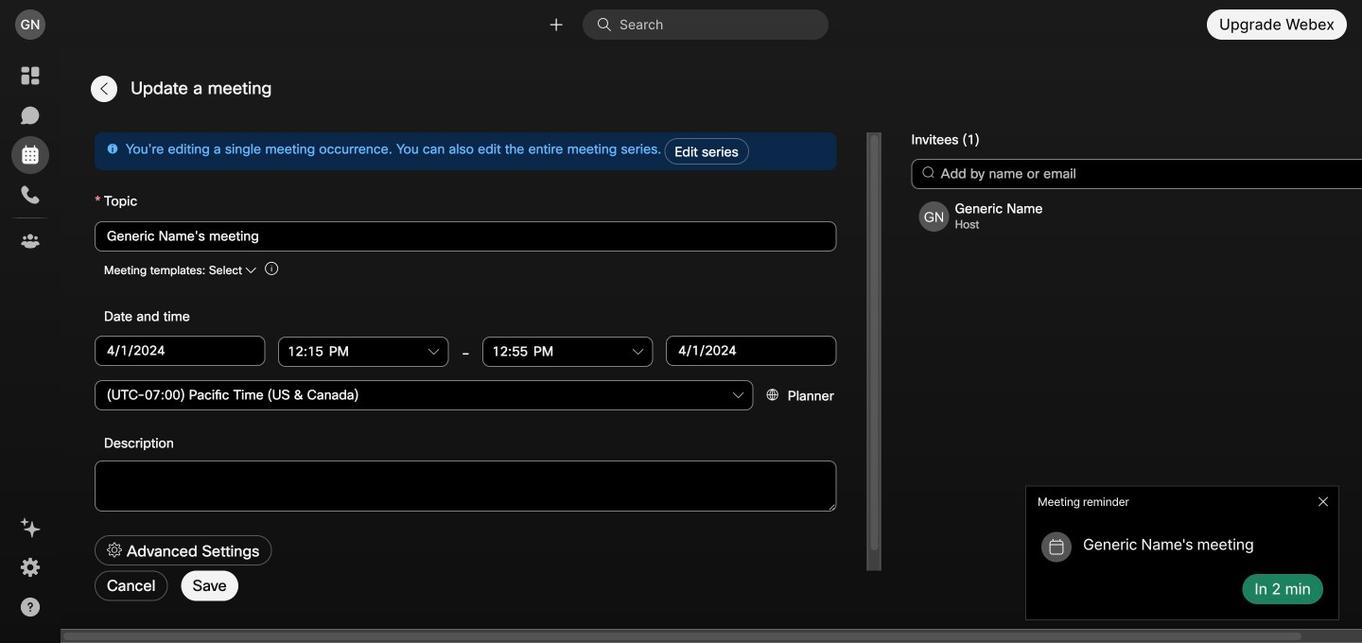 Task type: vqa. For each thing, say whether or not it's contained in the screenshot.
Accessibility tab
no



Task type: describe. For each thing, give the bounding box(es) containing it.
webex tab list
[[11, 57, 49, 260]]



Task type: locate. For each thing, give the bounding box(es) containing it.
navigation
[[0, 49, 61, 643]]

alert
[[1018, 478, 1347, 628]]



